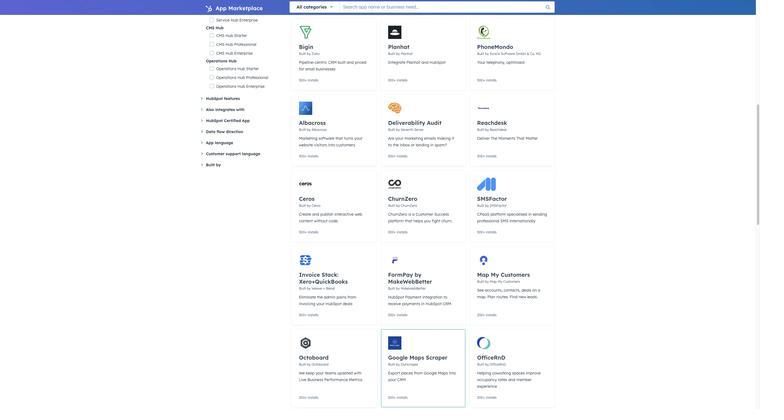 Task type: describe. For each thing, give the bounding box(es) containing it.
octoboard inside the octoboard built by octoboard
[[312, 363, 329, 367]]

+ for reachdesk
[[483, 154, 485, 158]]

300 + installs for smsfactor
[[478, 230, 497, 234]]

success
[[435, 212, 449, 217]]

churnzero for churnzero built by churnzero
[[388, 195, 418, 202]]

to inside are your marketing emails making it to the inbox or landing in spam?
[[388, 143, 392, 148]]

helps
[[414, 219, 423, 224]]

churnzero is a customer success platform that helps you fight churn.
[[388, 212, 453, 224]]

integrate
[[388, 60, 406, 65]]

300 for bigin
[[299, 78, 305, 82]]

built inside reachdesk built by reachdesk
[[478, 128, 485, 132]]

a inside see accounts, contacts, deals on a map. plan routes. find new leads.
[[538, 288, 541, 293]]

+ for invoice
[[305, 313, 307, 317]]

planhat built by planhat
[[388, 43, 413, 56]]

content
[[299, 219, 313, 224]]

the
[[491, 136, 498, 141]]

accounts,
[[485, 288, 503, 293]]

gmbh
[[516, 52, 526, 56]]

hubspot inside dropdown button
[[206, 118, 223, 123]]

service hub professional
[[216, 9, 262, 14]]

hub for operations hub starter
[[238, 66, 245, 71]]

crm inside hubspot payment integration to receive payments in hubspot crm
[[443, 302, 452, 306]]

operations hub professional
[[216, 75, 269, 80]]

professional for cms hub professional
[[234, 42, 257, 47]]

google inside google maps scraper built by outscraper
[[388, 354, 408, 361]]

+ for churnzero
[[394, 230, 396, 234]]

from inside 'eliminate the admin pains from invoicing your hubspot deals'
[[348, 295, 357, 300]]

sms
[[501, 219, 509, 224]]

places
[[402, 371, 413, 376]]

0 vertical spatial albacross
[[299, 119, 326, 126]]

invoicing
[[299, 302, 316, 306]]

installs for deliverability
[[397, 154, 408, 158]]

by inside planhat built by planhat
[[396, 52, 400, 56]]

see accounts, contacts, deals on a map. plan routes. find new leads.
[[478, 288, 541, 300]]

improve
[[526, 371, 541, 376]]

operations for operations hub enterprise
[[216, 84, 237, 89]]

into inside export places from google maps into your crm
[[449, 371, 456, 376]]

service hub starter
[[216, 0, 252, 5]]

300 + installs for deliverability audit
[[388, 154, 408, 158]]

businesses
[[316, 67, 336, 72]]

hub for cms hub professional
[[226, 42, 233, 47]]

app for app marketplace
[[216, 5, 227, 12]]

eliminate the admin pains from invoicing your hubspot deals
[[299, 295, 357, 306]]

compatible hubspot plans group
[[206, 0, 283, 91]]

bigin
[[299, 43, 314, 50]]

metrics.
[[349, 377, 363, 382]]

hub for service hub professional
[[231, 9, 239, 14]]

cms for cms hub enterprise
[[216, 51, 225, 56]]

xero+quickbooks
[[299, 278, 348, 285]]

with inside dropdown button
[[236, 107, 245, 112]]

0 vertical spatial smsfactor
[[478, 195, 507, 202]]

hubspot certified app button
[[201, 117, 283, 124]]

contacts,
[[504, 288, 521, 293]]

1 vertical spatial my
[[498, 280, 503, 284]]

support
[[226, 151, 241, 156]]

2 vertical spatial planhat
[[407, 60, 421, 65]]

formpay
[[388, 271, 413, 278]]

hub for service hub enterprise
[[231, 18, 239, 23]]

makewebbetter inside formpay by makewebbetter built by makewebbetter
[[401, 287, 426, 291]]

hubspot features
[[206, 96, 240, 101]]

built inside formpay by makewebbetter built by makewebbetter
[[388, 287, 395, 291]]

google inside export places from google maps into your crm
[[424, 371, 437, 376]]

all categories
[[297, 4, 327, 10]]

built inside smsfactor built by smsfactor
[[478, 204, 485, 208]]

web
[[355, 212, 363, 217]]

payments
[[402, 302, 421, 306]]

built inside bigin built by zoho
[[299, 52, 306, 56]]

1 vertical spatial planhat
[[401, 52, 413, 56]]

features
[[224, 96, 240, 101]]

the inside are your marketing emails making it to the inbox or landing in spam?
[[393, 143, 399, 148]]

deliver the moments that matter
[[478, 136, 538, 141]]

300 + installs for churnzero
[[388, 230, 408, 234]]

professional
[[478, 219, 500, 224]]

installs for officernd
[[486, 396, 497, 400]]

built inside deliverability audit built by seventh sense
[[388, 128, 395, 132]]

priced
[[355, 60, 367, 65]]

by inside deliverability audit built by seventh sense
[[396, 128, 400, 132]]

built inside churnzero built by churnzero
[[388, 204, 395, 208]]

installs for smsfactor
[[486, 230, 497, 234]]

0 vertical spatial makewebbetter
[[388, 278, 433, 285]]

300 for churnzero
[[388, 230, 394, 234]]

by inside ceros built by ceros
[[307, 204, 311, 208]]

on
[[533, 288, 537, 293]]

formpay by makewebbetter built by makewebbetter
[[388, 271, 433, 291]]

are
[[388, 136, 395, 141]]

churnzero inside churnzero built by churnzero
[[401, 204, 418, 208]]

routes.
[[497, 295, 509, 300]]

phonemondo built by scavix software gmbh & co. kg
[[478, 43, 541, 56]]

hub for cms hub starter
[[226, 33, 233, 38]]

enterprise for cms hub enterprise
[[234, 51, 253, 56]]

pipeline-centric crm built and priced for small businesses
[[299, 60, 367, 72]]

0 vertical spatial octoboard
[[299, 354, 329, 361]]

rates
[[499, 377, 508, 382]]

stack:
[[322, 271, 339, 278]]

in inside hubspot payment integration to receive payments in hubspot crm
[[422, 302, 425, 306]]

1 vertical spatial customers
[[504, 280, 520, 284]]

plan
[[488, 295, 496, 300]]

installs for planhat
[[397, 78, 408, 82]]

or
[[411, 143, 415, 148]]

integration
[[423, 295, 443, 300]]

300 for albacross
[[299, 154, 305, 158]]

300 + installs for formpay by makewebbetter
[[388, 313, 408, 317]]

enterprise for service hub enterprise
[[240, 18, 258, 23]]

starter for cms hub starter
[[234, 33, 247, 38]]

built inside planhat built by planhat
[[388, 52, 395, 56]]

officernd built by officernd
[[478, 354, 506, 367]]

spam?
[[435, 143, 447, 148]]

300 for formpay
[[388, 313, 394, 317]]

built inside albacross built by albacross
[[299, 128, 306, 132]]

performance
[[325, 377, 348, 382]]

inbox
[[400, 143, 410, 148]]

integrate planhat and hubspot
[[388, 60, 446, 65]]

by inside reachdesk built by reachdesk
[[486, 128, 489, 132]]

are your marketing emails making it to the inbox or landing in spam?
[[388, 136, 455, 148]]

receive
[[388, 302, 401, 306]]

eliminate
[[299, 295, 316, 300]]

300 for phonemondo
[[478, 78, 483, 82]]

starter for operations hub starter
[[246, 66, 259, 71]]

0 vertical spatial reachdesk
[[478, 119, 508, 126]]

emails
[[425, 136, 436, 141]]

installs for phonemondo
[[486, 78, 497, 82]]

maps inside google maps scraper built by outscraper
[[410, 354, 425, 361]]

operations for operations hub
[[206, 59, 228, 64]]

coworking
[[493, 371, 512, 376]]

+ for formpay
[[394, 313, 396, 317]]

service for service hub starter
[[216, 0, 230, 5]]

marketing software that turns your website visitors into customers
[[299, 136, 363, 148]]

hubspot features button
[[201, 95, 283, 102]]

operations for operations hub professional
[[216, 75, 237, 80]]

+ for planhat
[[394, 78, 396, 82]]

0 vertical spatial my
[[491, 271, 500, 278]]

caret image for also integrates with
[[201, 108, 203, 111]]

deals inside see accounts, contacts, deals on a map. plan routes. find new leads.
[[522, 288, 532, 293]]

code.
[[329, 219, 339, 224]]

platform inside churnzero is a customer success platform that helps you fight churn.
[[388, 219, 404, 224]]

sending
[[533, 212, 547, 217]]

co.
[[531, 52, 536, 56]]

200 + installs for octoboard
[[299, 396, 319, 400]]

optimized
[[507, 60, 525, 65]]

all categories button
[[290, 1, 340, 13]]

+ for smsfactor
[[483, 230, 485, 234]]

also
[[206, 107, 214, 112]]

by inside albacross built by albacross
[[307, 128, 311, 132]]

installs for bigin
[[308, 78, 319, 82]]

enterprise for operations hub enterprise
[[246, 84, 265, 89]]

see
[[478, 288, 484, 293]]

occupancy
[[478, 377, 497, 382]]

built by button
[[201, 162, 283, 168]]

built inside 'map my customers built by map my customers'
[[478, 280, 485, 284]]

categories
[[304, 4, 327, 10]]

kg
[[537, 52, 541, 56]]

by inside dropdown button
[[216, 162, 221, 167]]

crm inside pipeline-centric crm built and priced for small businesses
[[329, 60, 337, 65]]

zoho
[[312, 52, 320, 56]]

300 + installs for albacross
[[299, 154, 319, 158]]

we keep your teams updated with live business performance metrics.
[[299, 371, 363, 382]]

telephony,
[[487, 60, 506, 65]]

and inside helping coworking spaces improve occupancy rates and member experience
[[509, 377, 516, 382]]

deliverability audit built by seventh sense
[[388, 119, 442, 132]]

language inside customer support language dropdown button
[[242, 151, 261, 156]]

marketing
[[299, 136, 318, 141]]

website
[[299, 143, 313, 148]]

300 + installs for bigin
[[299, 78, 319, 82]]

hub for cms hub
[[216, 25, 224, 30]]

platform inside cpaas platform specialised in sending professional sms internationally
[[491, 212, 507, 217]]

albacross built by albacross
[[299, 119, 327, 132]]

publish
[[321, 212, 334, 217]]

installs for churnzero
[[397, 230, 408, 234]]

app language button
[[201, 140, 283, 146]]

200 for google maps scraper
[[388, 396, 394, 400]]

by inside bigin built by zoho
[[307, 52, 311, 56]]

caret image for hubspot certified app
[[201, 119, 203, 122]]

built by
[[206, 162, 221, 167]]

by inside phonemondo built by scavix software gmbh & co. kg
[[486, 52, 489, 56]]

cpaas platform specialised in sending professional sms internationally
[[478, 212, 547, 224]]

create
[[299, 212, 311, 217]]

experience
[[478, 384, 498, 389]]

300 + installs for reachdesk
[[478, 154, 497, 158]]

create and publish interactive web content without code.
[[299, 212, 363, 224]]

reachdesk inside reachdesk built by reachdesk
[[490, 128, 507, 132]]

small
[[306, 67, 315, 72]]

hubspot inside 'eliminate the admin pains from invoicing your hubspot deals'
[[326, 302, 342, 306]]

built inside officernd built by officernd
[[478, 363, 485, 367]]

caret image for hubspot features
[[201, 97, 203, 100]]

built inside google maps scraper built by outscraper
[[388, 363, 395, 367]]



Task type: locate. For each thing, give the bounding box(es) containing it.
also integrates with
[[206, 107, 245, 112]]

your inside 'eliminate the admin pains from invoicing your hubspot deals'
[[317, 302, 325, 306]]

cms for cms hub
[[206, 25, 215, 30]]

from right places
[[414, 371, 423, 376]]

1 vertical spatial octoboard
[[312, 363, 329, 367]]

200 for officernd
[[478, 396, 484, 400]]

0 horizontal spatial google
[[388, 354, 408, 361]]

starter for service hub starter
[[240, 0, 252, 5]]

data
[[206, 129, 216, 134]]

0 vertical spatial crm
[[329, 60, 337, 65]]

2 vertical spatial professional
[[246, 75, 269, 80]]

caret image inside the hubspot features dropdown button
[[201, 97, 203, 100]]

1 vertical spatial churnzero
[[401, 204, 418, 208]]

that down is
[[405, 219, 413, 224]]

operations hub
[[206, 59, 237, 64]]

caret image left 'hubspot features'
[[201, 97, 203, 100]]

200 + installs down live
[[299, 396, 319, 400]]

to
[[388, 143, 392, 148], [444, 295, 448, 300]]

operations hub starter
[[216, 66, 259, 71]]

also integrates with button
[[201, 106, 283, 113]]

1 horizontal spatial a
[[538, 288, 541, 293]]

by inside 'map my customers built by map my customers'
[[486, 280, 489, 284]]

300 + installs for invoice stack: xero+quickbooks
[[299, 313, 319, 317]]

1 vertical spatial service
[[216, 9, 230, 14]]

service down the service hub starter
[[216, 9, 230, 14]]

professional for operations hub professional
[[246, 75, 269, 80]]

in
[[431, 143, 434, 148], [529, 212, 532, 217], [422, 302, 425, 306]]

is
[[409, 212, 412, 217]]

your inside are your marketing emails making it to the inbox or landing in spam?
[[396, 136, 404, 141]]

scraper
[[426, 354, 448, 361]]

200 down export
[[388, 396, 394, 400]]

google down the scraper at the right
[[424, 371, 437, 376]]

built inside the invoice stack: xero+quickbooks built by weave + blend
[[299, 287, 306, 291]]

starter up cms hub professional at the left
[[234, 33, 247, 38]]

maps down the scraper at the right
[[438, 371, 448, 376]]

2 vertical spatial app
[[206, 140, 214, 145]]

your down "admin"
[[317, 302, 325, 306]]

enterprise
[[240, 18, 258, 23], [234, 51, 253, 56], [246, 84, 265, 89]]

0 horizontal spatial the
[[317, 295, 323, 300]]

+ for phonemondo
[[483, 78, 485, 82]]

in inside are your marketing emails making it to the inbox or landing in spam?
[[431, 143, 434, 148]]

platform up sms
[[491, 212, 507, 217]]

from right pains at the bottom left
[[348, 295, 357, 300]]

built inside phonemondo built by scavix software gmbh & co. kg
[[478, 52, 485, 56]]

starter
[[240, 0, 252, 5], [234, 33, 247, 38], [246, 66, 259, 71]]

to right integration on the right of page
[[444, 295, 448, 300]]

0 vertical spatial a
[[413, 212, 415, 217]]

caret image inside data flow direction dropdown button
[[201, 130, 203, 133]]

1 vertical spatial map
[[490, 280, 497, 284]]

1 vertical spatial customer
[[416, 212, 434, 217]]

2 vertical spatial starter
[[246, 66, 259, 71]]

installs for albacross
[[308, 154, 319, 158]]

installs for formpay
[[397, 313, 408, 317]]

by right formpay
[[415, 271, 422, 278]]

churn.
[[442, 219, 453, 224]]

sense
[[415, 128, 424, 132]]

3 caret image from the top
[[201, 153, 203, 155]]

with up metrics.
[[354, 371, 362, 376]]

1 horizontal spatial app
[[216, 5, 227, 12]]

planhat
[[388, 43, 410, 50], [401, 52, 413, 56], [407, 60, 421, 65]]

1 vertical spatial smsfactor
[[490, 204, 507, 208]]

operations
[[206, 59, 228, 64], [216, 66, 237, 71], [216, 75, 237, 80], [216, 84, 237, 89]]

2 vertical spatial enterprise
[[246, 84, 265, 89]]

0 vertical spatial platform
[[491, 212, 507, 217]]

by inside officernd built by officernd
[[486, 363, 489, 367]]

1 vertical spatial ceros
[[312, 204, 321, 208]]

hub down the service hub starter
[[231, 9, 239, 14]]

from inside export places from google maps into your crm
[[414, 371, 423, 376]]

hub up service hub professional at the top of page
[[231, 0, 239, 5]]

that
[[336, 136, 343, 141], [405, 219, 413, 224]]

3 caret image from the top
[[201, 141, 203, 144]]

caret image inside also integrates with dropdown button
[[201, 108, 203, 111]]

installs for reachdesk
[[486, 154, 497, 158]]

3 service from the top
[[216, 18, 230, 23]]

customer up built by
[[206, 151, 225, 156]]

helping coworking spaces improve occupancy rates and member experience
[[478, 371, 541, 389]]

built inside dropdown button
[[206, 162, 215, 167]]

1 vertical spatial caret image
[[201, 130, 203, 133]]

1 vertical spatial professional
[[234, 42, 257, 47]]

built
[[299, 52, 306, 56], [388, 52, 395, 56], [478, 52, 485, 56], [299, 128, 306, 132], [388, 128, 395, 132], [478, 128, 485, 132], [206, 162, 215, 167], [478, 204, 485, 208], [299, 204, 306, 208], [388, 204, 395, 208], [478, 280, 485, 284], [299, 287, 306, 291], [388, 287, 395, 291], [299, 363, 306, 367], [388, 363, 395, 367], [478, 363, 485, 367]]

2 vertical spatial service
[[216, 18, 230, 23]]

cms for cms hub professional
[[216, 42, 225, 47]]

1 vertical spatial a
[[538, 288, 541, 293]]

and
[[347, 60, 354, 65], [422, 60, 429, 65], [313, 212, 320, 217], [509, 377, 516, 382]]

with inside the we keep your teams updated with live business performance metrics.
[[354, 371, 362, 376]]

the down are
[[393, 143, 399, 148]]

4 caret image from the top
[[201, 164, 203, 166]]

1 horizontal spatial maps
[[438, 371, 448, 376]]

customer up you
[[416, 212, 434, 217]]

200
[[478, 313, 484, 317], [299, 396, 305, 400], [388, 396, 394, 400], [478, 396, 484, 400]]

map up accounts,
[[490, 280, 497, 284]]

200 down map.
[[478, 313, 484, 317]]

matter
[[526, 136, 538, 141]]

helping
[[478, 371, 492, 376]]

by up helping
[[486, 363, 489, 367]]

service for service hub enterprise
[[216, 18, 230, 23]]

0 vertical spatial starter
[[240, 0, 252, 5]]

by up create
[[307, 204, 311, 208]]

map
[[478, 271, 490, 278], [490, 280, 497, 284]]

by left weave
[[307, 287, 311, 291]]

by up deliver
[[486, 128, 489, 132]]

caret image inside customer support language dropdown button
[[201, 153, 203, 155]]

that inside the marketing software that turns your website visitors into customers
[[336, 136, 343, 141]]

installs for octoboard
[[308, 396, 319, 400]]

that up customers
[[336, 136, 343, 141]]

your inside the marketing software that turns your website visitors into customers
[[355, 136, 363, 141]]

1 vertical spatial with
[[354, 371, 362, 376]]

language up built by dropdown button
[[242, 151, 261, 156]]

data flow direction
[[206, 129, 243, 134]]

0 vertical spatial ceros
[[299, 195, 315, 202]]

by up accounts,
[[486, 280, 489, 284]]

hubspot inside dropdown button
[[206, 96, 223, 101]]

1 vertical spatial the
[[317, 295, 323, 300]]

payment
[[406, 295, 422, 300]]

0 horizontal spatial language
[[215, 140, 233, 145]]

in down integration on the right of page
[[422, 302, 425, 306]]

cms hub enterprise
[[216, 51, 253, 56]]

0 vertical spatial planhat
[[388, 43, 410, 50]]

by up integrate
[[396, 52, 400, 56]]

200 + installs down export
[[388, 396, 408, 400]]

300 for smsfactor
[[478, 230, 483, 234]]

operations up 'hubspot features'
[[216, 84, 237, 89]]

into
[[328, 143, 335, 148], [449, 371, 456, 376]]

0 vertical spatial that
[[336, 136, 343, 141]]

0 horizontal spatial crm
[[329, 60, 337, 65]]

in inside cpaas platform specialised in sending professional sms internationally
[[529, 212, 532, 217]]

visitors
[[314, 143, 327, 148]]

200 + installs down plan
[[478, 313, 497, 317]]

deliverability
[[388, 119, 426, 126]]

hub down the 'cms hub starter'
[[226, 42, 233, 47]]

bigin built by zoho
[[299, 43, 320, 56]]

with down the hubspot features dropdown button
[[236, 107, 245, 112]]

1 horizontal spatial platform
[[491, 212, 507, 217]]

the down weave
[[317, 295, 323, 300]]

2 caret image from the top
[[201, 130, 203, 133]]

1 horizontal spatial in
[[431, 143, 434, 148]]

2 horizontal spatial crm
[[443, 302, 452, 306]]

maps up outscraper
[[410, 354, 425, 361]]

your inside the we keep your teams updated with live business performance metrics.
[[316, 371, 324, 376]]

1 caret image from the top
[[201, 119, 203, 122]]

service for service hub professional
[[216, 9, 230, 14]]

1 horizontal spatial map
[[490, 280, 497, 284]]

enterprise down cms hub professional at the left
[[234, 51, 253, 56]]

2 horizontal spatial app
[[242, 118, 250, 123]]

phonemondo
[[478, 43, 514, 50]]

0 vertical spatial maps
[[410, 354, 425, 361]]

customer
[[206, 151, 225, 156], [416, 212, 434, 217]]

300 for planhat
[[388, 78, 394, 82]]

installs for invoice
[[308, 313, 319, 317]]

reachdesk built by reachdesk
[[478, 119, 508, 132]]

by left zoho
[[307, 52, 311, 56]]

deliver
[[478, 136, 490, 141]]

service hub enterprise
[[216, 18, 258, 23]]

app language
[[206, 140, 233, 145]]

+ for albacross
[[305, 154, 307, 158]]

0 vertical spatial from
[[348, 295, 357, 300]]

installs for ceros
[[308, 230, 319, 234]]

1 service from the top
[[216, 0, 230, 5]]

by down formpay
[[396, 287, 400, 291]]

1 vertical spatial that
[[405, 219, 413, 224]]

+ for map
[[484, 313, 485, 317]]

ceros up publish
[[312, 204, 321, 208]]

it
[[452, 136, 455, 141]]

0 horizontal spatial with
[[236, 107, 245, 112]]

+ inside the invoice stack: xero+quickbooks built by weave + blend
[[323, 287, 325, 291]]

hub down operations hub professional
[[238, 84, 245, 89]]

hub up the 'cms hub starter'
[[216, 25, 224, 30]]

your
[[355, 136, 363, 141], [396, 136, 404, 141], [317, 302, 325, 306], [316, 371, 324, 376], [388, 377, 397, 382]]

0 vertical spatial language
[[215, 140, 233, 145]]

hub up operations hub professional
[[238, 66, 245, 71]]

your inside export places from google maps into your crm
[[388, 377, 397, 382]]

google maps scraper built by outscraper
[[388, 354, 448, 367]]

by up cpaas
[[486, 204, 489, 208]]

0 vertical spatial map
[[478, 271, 490, 278]]

1 vertical spatial enterprise
[[234, 51, 253, 56]]

platform down churnzero built by churnzero at the right of the page
[[388, 219, 404, 224]]

0 vertical spatial with
[[236, 107, 245, 112]]

1 vertical spatial albacross
[[312, 128, 327, 132]]

by inside churnzero built by churnzero
[[396, 204, 400, 208]]

deals up new
[[522, 288, 532, 293]]

language inside app language dropdown button
[[215, 140, 233, 145]]

all
[[297, 4, 302, 10]]

caret image for app language
[[201, 141, 203, 144]]

operations for operations hub starter
[[216, 66, 237, 71]]

a right on
[[538, 288, 541, 293]]

1 vertical spatial starter
[[234, 33, 247, 38]]

1 vertical spatial crm
[[443, 302, 452, 306]]

1 vertical spatial deals
[[343, 302, 353, 306]]

caret image left built by
[[201, 164, 203, 166]]

by down customer support language
[[216, 162, 221, 167]]

smsfactor up sms
[[490, 204, 507, 208]]

operations down operations hub
[[216, 66, 237, 71]]

caret image
[[201, 97, 203, 100], [201, 108, 203, 111], [201, 141, 203, 144], [201, 164, 203, 166]]

export places from google maps into your crm
[[388, 371, 456, 382]]

app for app language
[[206, 140, 214, 145]]

hub down service hub professional at the top of page
[[231, 18, 239, 23]]

installs for map
[[486, 313, 497, 317]]

0 vertical spatial churnzero
[[388, 195, 418, 202]]

operations hub enterprise
[[216, 84, 265, 89]]

ceros
[[299, 195, 315, 202], [312, 204, 321, 208]]

admin
[[324, 295, 336, 300]]

marketplace
[[229, 5, 263, 12]]

find
[[510, 295, 518, 300]]

starter up operations hub professional
[[246, 66, 259, 71]]

0 horizontal spatial app
[[206, 140, 214, 145]]

maps inside export places from google maps into your crm
[[438, 371, 448, 376]]

churnzero inside churnzero is a customer success platform that helps you fight churn.
[[388, 212, 408, 217]]

enterprise down operations hub professional
[[246, 84, 265, 89]]

officernd
[[478, 354, 506, 361], [490, 363, 506, 367]]

app down also integrates with dropdown button
[[242, 118, 250, 123]]

cms for cms hub starter
[[216, 33, 225, 38]]

0 vertical spatial google
[[388, 354, 408, 361]]

300 for ceros
[[299, 230, 305, 234]]

for
[[299, 67, 304, 72]]

300 + installs for ceros
[[299, 230, 319, 234]]

0 vertical spatial the
[[393, 143, 399, 148]]

by inside google maps scraper built by outscraper
[[396, 363, 400, 367]]

0 horizontal spatial that
[[336, 136, 343, 141]]

0 horizontal spatial customer
[[206, 151, 225, 156]]

0 vertical spatial customer
[[206, 151, 225, 156]]

1 horizontal spatial from
[[414, 371, 423, 376]]

smsfactor up cpaas
[[478, 195, 507, 202]]

flow
[[217, 129, 225, 134]]

my
[[491, 271, 500, 278], [498, 280, 503, 284]]

hub for operations hub
[[229, 59, 237, 64]]

+ for octoboard
[[305, 396, 307, 400]]

by up export
[[396, 363, 400, 367]]

hub up operations hub
[[226, 51, 233, 56]]

service up service hub professional at the top of page
[[216, 0, 230, 5]]

0 vertical spatial officernd
[[478, 354, 506, 361]]

professional up operations hub enterprise
[[246, 75, 269, 80]]

google up outscraper
[[388, 354, 408, 361]]

+ for ceros
[[305, 230, 307, 234]]

map my customers built by map my customers
[[478, 271, 530, 284]]

member
[[517, 377, 532, 382]]

1 horizontal spatial to
[[444, 295, 448, 300]]

hub up operations hub enterprise
[[238, 75, 245, 80]]

hub for operations hub enterprise
[[238, 84, 245, 89]]

and inside create and publish interactive web content without code.
[[313, 212, 320, 217]]

1 horizontal spatial deals
[[522, 288, 532, 293]]

hub for operations hub professional
[[238, 75, 245, 80]]

your right turns
[[355, 136, 363, 141]]

caret image inside app language dropdown button
[[201, 141, 203, 144]]

map up "see"
[[478, 271, 490, 278]]

+ for deliverability
[[394, 154, 396, 158]]

professional up the cms hub enterprise
[[234, 42, 257, 47]]

operations down the cms hub enterprise
[[206, 59, 228, 64]]

2 horizontal spatial in
[[529, 212, 532, 217]]

makewebbetter
[[388, 278, 433, 285], [401, 287, 426, 291]]

app marketplace
[[216, 5, 263, 12]]

caret image inside built by dropdown button
[[201, 164, 203, 166]]

integrates
[[215, 107, 235, 112]]

2 vertical spatial crm
[[398, 377, 406, 382]]

new
[[519, 295, 527, 300]]

1 vertical spatial app
[[242, 118, 250, 123]]

1 vertical spatial google
[[424, 371, 437, 376]]

1 horizontal spatial crm
[[398, 377, 406, 382]]

300 + installs for phonemondo
[[478, 78, 497, 82]]

customers
[[501, 271, 530, 278], [504, 280, 520, 284]]

0 horizontal spatial deals
[[343, 302, 353, 306]]

by inside the invoice stack: xero+quickbooks built by weave + blend
[[307, 287, 311, 291]]

1 horizontal spatial that
[[405, 219, 413, 224]]

+ for google
[[394, 396, 396, 400]]

200 + installs for google
[[388, 396, 408, 400]]

app down data at the left
[[206, 140, 214, 145]]

professional up service hub enterprise
[[240, 9, 262, 14]]

1 vertical spatial maps
[[438, 371, 448, 376]]

300 for invoice
[[299, 313, 305, 317]]

1 vertical spatial in
[[529, 212, 532, 217]]

+ for bigin
[[305, 78, 307, 82]]

service up cms hub
[[216, 18, 230, 23]]

caret image
[[201, 119, 203, 122], [201, 130, 203, 133], [201, 153, 203, 155]]

a inside churnzero is a customer success platform that helps you fight churn.
[[413, 212, 415, 217]]

by up churnzero is a customer success platform that helps you fight churn.
[[396, 204, 400, 208]]

200 + installs for officernd
[[478, 396, 497, 400]]

1 horizontal spatial into
[[449, 371, 456, 376]]

making
[[438, 136, 451, 141]]

built inside the octoboard built by octoboard
[[299, 363, 306, 367]]

a right is
[[413, 212, 415, 217]]

fight
[[432, 219, 441, 224]]

hub up cms hub professional at the left
[[226, 33, 233, 38]]

your down export
[[388, 377, 397, 382]]

by left seventh on the top right of the page
[[396, 128, 400, 132]]

invoice
[[299, 271, 320, 278]]

1 vertical spatial language
[[242, 151, 261, 156]]

0 vertical spatial app
[[216, 5, 227, 12]]

0 vertical spatial service
[[216, 0, 230, 5]]

internationally
[[510, 219, 536, 224]]

the inside 'eliminate the admin pains from invoicing your hubspot deals'
[[317, 295, 323, 300]]

1 horizontal spatial language
[[242, 151, 261, 156]]

installs for google
[[397, 396, 408, 400]]

spaces
[[513, 371, 525, 376]]

to inside hubspot payment integration to receive payments in hubspot crm
[[444, 295, 448, 300]]

200 down experience
[[478, 396, 484, 400]]

1 caret image from the top
[[201, 97, 203, 100]]

caret image for customer support language
[[201, 153, 203, 155]]

without
[[314, 219, 328, 224]]

0 vertical spatial enterprise
[[240, 18, 258, 23]]

caret image left app language
[[201, 141, 203, 144]]

officernd up helping
[[478, 354, 506, 361]]

leads.
[[528, 295, 538, 300]]

200 + installs for map
[[478, 313, 497, 317]]

ceros up create
[[299, 195, 315, 202]]

interactive
[[335, 212, 354, 217]]

1 vertical spatial platform
[[388, 219, 404, 224]]

enterprise down 'marketplace'
[[240, 18, 258, 23]]

200 for map my customers
[[478, 313, 484, 317]]

a
[[413, 212, 415, 217], [538, 288, 541, 293]]

0 vertical spatial into
[[328, 143, 335, 148]]

in down emails in the top of the page
[[431, 143, 434, 148]]

200 + installs down experience
[[478, 396, 497, 400]]

starter up service hub professional at the top of page
[[240, 0, 252, 5]]

by up marketing on the top
[[307, 128, 311, 132]]

1 vertical spatial officernd
[[490, 363, 506, 367]]

0 horizontal spatial maps
[[410, 354, 425, 361]]

that inside churnzero is a customer success platform that helps you fight churn.
[[405, 219, 413, 224]]

1 vertical spatial makewebbetter
[[401, 287, 426, 291]]

0 horizontal spatial in
[[422, 302, 425, 306]]

software
[[501, 52, 515, 56]]

0 horizontal spatial to
[[388, 143, 392, 148]]

customer inside customer support language dropdown button
[[206, 151, 225, 156]]

ceros built by ceros
[[299, 195, 321, 208]]

200 + installs
[[478, 313, 497, 317], [299, 396, 319, 400], [388, 396, 408, 400], [478, 396, 497, 400]]

specialised
[[508, 212, 528, 217]]

certified
[[224, 118, 241, 123]]

to down are
[[388, 143, 392, 148]]

by left scavix on the top of the page
[[486, 52, 489, 56]]

operations down operations hub starter
[[216, 75, 237, 80]]

professional for service hub professional
[[240, 9, 262, 14]]

hub down the cms hub enterprise
[[229, 59, 237, 64]]

1 vertical spatial from
[[414, 371, 423, 376]]

into inside the marketing software that turns your website visitors into customers
[[328, 143, 335, 148]]

2 caret image from the top
[[201, 108, 203, 111]]

300 for deliverability
[[388, 154, 394, 158]]

0 horizontal spatial platform
[[388, 219, 404, 224]]

by inside smsfactor built by smsfactor
[[486, 204, 489, 208]]

1 horizontal spatial google
[[424, 371, 437, 376]]

by inside the octoboard built by octoboard
[[307, 363, 311, 367]]

built inside ceros built by ceros
[[299, 204, 306, 208]]

app up service hub enterprise
[[216, 5, 227, 12]]

and inside pipeline-centric crm built and priced for small businesses
[[347, 60, 354, 65]]

in left the sending
[[529, 212, 532, 217]]

300 for reachdesk
[[478, 154, 483, 158]]

200 down live
[[299, 396, 305, 400]]

customer support language
[[206, 151, 261, 156]]

0 vertical spatial professional
[[240, 9, 262, 14]]

live
[[299, 377, 307, 382]]

caret image for built by
[[201, 164, 203, 166]]

0 vertical spatial to
[[388, 143, 392, 148]]

2 service from the top
[[216, 9, 230, 14]]

300 + installs for planhat
[[388, 78, 408, 82]]

customer inside churnzero is a customer success platform that helps you fight churn.
[[416, 212, 434, 217]]

caret image left also
[[201, 108, 203, 111]]

pipeline-
[[299, 60, 315, 65]]

crm inside export places from google maps into your crm
[[398, 377, 406, 382]]

2 vertical spatial caret image
[[201, 153, 203, 155]]

0 vertical spatial customers
[[501, 271, 530, 278]]

by up keep
[[307, 363, 311, 367]]

keep
[[306, 371, 315, 376]]

albacross up software
[[312, 128, 327, 132]]

caret image inside hubspot certified app dropdown button
[[201, 119, 203, 122]]

deals down pains at the bottom left
[[343, 302, 353, 306]]

officernd up coworking
[[490, 363, 506, 367]]

+ for officernd
[[484, 396, 485, 400]]

&
[[527, 52, 530, 56]]

your right are
[[396, 136, 404, 141]]

1 vertical spatial into
[[449, 371, 456, 376]]

caret image for data flow direction
[[201, 130, 203, 133]]

deals inside 'eliminate the admin pains from invoicing your hubspot deals'
[[343, 302, 353, 306]]

hub for service hub starter
[[231, 0, 239, 5]]

churnzero for churnzero is a customer success platform that helps you fight churn.
[[388, 212, 408, 217]]

hub for cms hub enterprise
[[226, 51, 233, 56]]

0 horizontal spatial from
[[348, 295, 357, 300]]

language down "data flow direction"
[[215, 140, 233, 145]]

200 for octoboard
[[299, 396, 305, 400]]

albacross up marketing on the top
[[299, 119, 326, 126]]

Search app name or business need... search field
[[340, 1, 555, 12]]

1 vertical spatial reachdesk
[[490, 128, 507, 132]]

smsfactor inside smsfactor built by smsfactor
[[490, 204, 507, 208]]



Task type: vqa. For each thing, say whether or not it's contained in the screenshot.
leftmost 'all'
no



